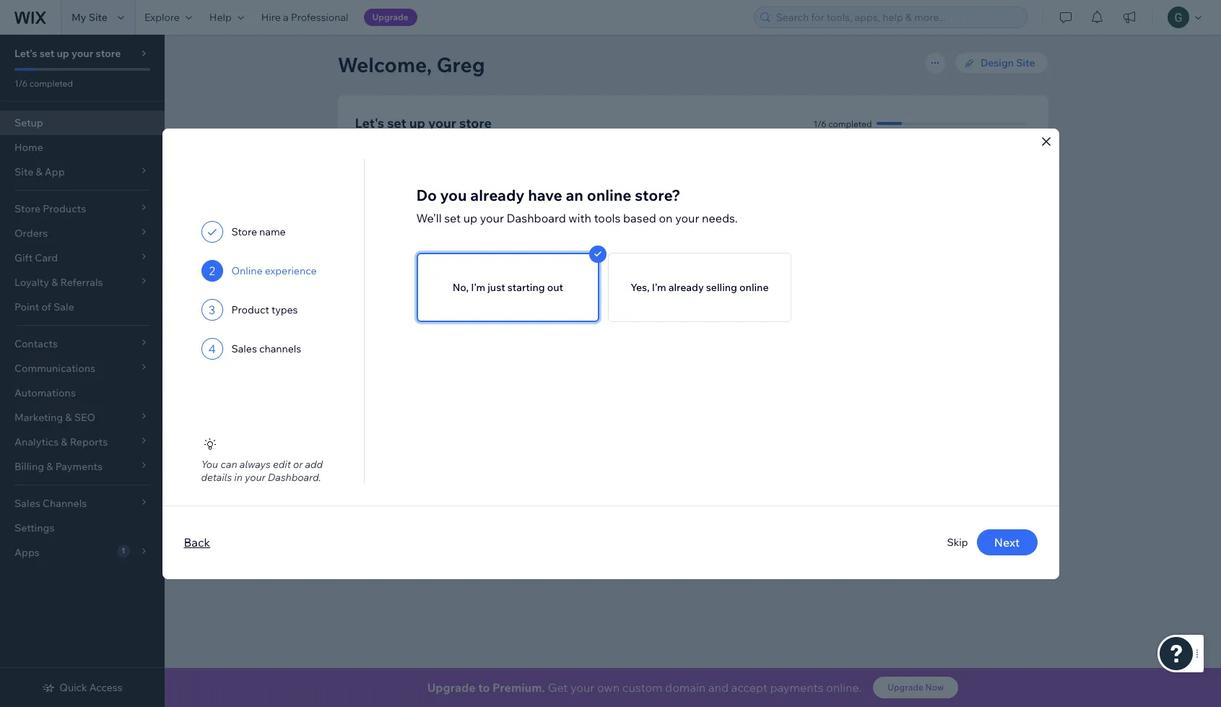 Task type: locate. For each thing, give the bounding box(es) containing it.
upgrade inside button
[[372, 12, 409, 22]]

site right my
[[89, 11, 108, 24]]

add
[[305, 458, 323, 471]]

0 vertical spatial online
[[587, 185, 632, 204]]

set down welcome,
[[387, 115, 407, 131]]

Search for tools, apps, help & more... field
[[772, 7, 1023, 27]]

quick access
[[59, 681, 123, 694]]

upgrade
[[372, 12, 409, 22], [427, 681, 476, 695], [888, 682, 924, 693]]

3
[[209, 302, 215, 317]]

0 vertical spatial let's
[[14, 47, 37, 60]]

already left selling at right top
[[669, 281, 704, 294]]

home link
[[0, 135, 165, 160]]

it
[[558, 238, 564, 251]]

0 vertical spatial let's set up your store
[[14, 47, 121, 60]]

hire
[[261, 11, 281, 24]]

no, i'm just starting out
[[453, 281, 564, 294]]

access
[[89, 681, 123, 694]]

let's up setup
[[14, 47, 37, 60]]

1 horizontal spatial upgrade
[[427, 681, 476, 695]]

my site
[[72, 11, 108, 24]]

store down my site
[[96, 47, 121, 60]]

back
[[184, 535, 210, 550]]

dashboard.
[[268, 471, 321, 484]]

domain left accept
[[665, 681, 706, 695]]

store inside sidebar element
[[96, 47, 121, 60]]

up down you
[[464, 211, 478, 225]]

welcome, greg
[[338, 52, 485, 77]]

own
[[597, 681, 620, 695]]

details
[[201, 471, 232, 484]]

1 i'm from the left
[[471, 281, 486, 294]]

0 horizontal spatial set
[[40, 47, 54, 60]]

0 horizontal spatial in
[[234, 471, 243, 484]]

0 horizontal spatial site
[[89, 11, 108, 24]]

1 horizontal spatial custom
[[623, 681, 663, 695]]

a left the few on the top left
[[577, 238, 583, 251]]

domain up find your perfect domain and secure it in a few clicks.
[[473, 204, 509, 217]]

0 vertical spatial domain
[[473, 204, 509, 217]]

online up tools
[[587, 185, 632, 204]]

i'm right no,
[[471, 281, 486, 294]]

0 vertical spatial a
[[283, 11, 289, 24]]

online right selling at right top
[[740, 281, 769, 294]]

online
[[587, 185, 632, 204], [740, 281, 769, 294]]

domain
[[473, 204, 509, 217], [466, 238, 502, 251], [665, 681, 706, 695]]

upgrade up welcome,
[[372, 12, 409, 22]]

of
[[42, 301, 51, 314]]

2 horizontal spatial a
[[577, 238, 583, 251]]

online experience
[[232, 264, 317, 277]]

1 horizontal spatial online
[[740, 281, 769, 294]]

1 horizontal spatial and
[[709, 681, 729, 695]]

0 horizontal spatial a
[[283, 11, 289, 24]]

a
[[283, 11, 289, 24], [427, 204, 432, 217], [577, 238, 583, 251]]

design site link
[[955, 52, 1049, 74]]

0 vertical spatial store
[[96, 47, 121, 60]]

i'm for yes,
[[652, 281, 667, 294]]

let's down welcome,
[[355, 115, 384, 131]]

domain right perfect
[[466, 238, 502, 251]]

in right details
[[234, 471, 243, 484]]

with
[[569, 211, 592, 225], [643, 503, 664, 516]]

sales
[[232, 342, 257, 355]]

selling
[[706, 281, 738, 294]]

upgrade to premium. get your own custom domain and accept payments online.
[[427, 681, 862, 695]]

domain for custom
[[473, 204, 509, 217]]

2 i'm from the left
[[652, 281, 667, 294]]

in right it
[[567, 238, 575, 251]]

your inside sidebar element
[[72, 47, 93, 60]]

1 horizontal spatial i'm
[[652, 281, 667, 294]]

settings
[[14, 522, 55, 535]]

i'm
[[471, 281, 486, 294], [652, 281, 667, 294]]

with down an
[[569, 211, 592, 225]]

0 horizontal spatial 1/6 completed
[[14, 78, 73, 89]]

sale
[[53, 301, 74, 314]]

completed inside sidebar element
[[29, 78, 73, 89]]

in inside you can always edit or add details in your dashboard.
[[234, 471, 243, 484]]

0 horizontal spatial already
[[471, 185, 525, 204]]

with right stands
[[643, 503, 664, 516]]

explore
[[144, 11, 180, 24]]

and
[[504, 238, 522, 251], [709, 681, 729, 695]]

upgrade now button
[[874, 677, 959, 699]]

0 horizontal spatial store
[[96, 47, 121, 60]]

let's set up your store down my
[[14, 47, 121, 60]]

0 vertical spatial custom
[[435, 204, 471, 217]]

show
[[710, 503, 736, 516]]

4
[[208, 341, 216, 356]]

a down the do
[[427, 204, 432, 217]]

0 vertical spatial in
[[567, 238, 575, 251]]

have
[[528, 185, 563, 204]]

1/6 inside sidebar element
[[14, 78, 28, 89]]

now
[[926, 682, 945, 693]]

0 horizontal spatial custom
[[435, 204, 471, 217]]

0 horizontal spatial completed
[[29, 78, 73, 89]]

you can always edit or add details in your dashboard.
[[201, 458, 323, 484]]

store
[[96, 47, 121, 60], [460, 115, 492, 131]]

store down "greg"
[[460, 115, 492, 131]]

on
[[659, 211, 673, 225]]

1 vertical spatial store
[[460, 115, 492, 131]]

online inside do you already have an online store? we'll set up your dashboard with tools based on your needs.
[[587, 185, 632, 204]]

1/6 completed inside sidebar element
[[14, 78, 73, 89]]

ukraine
[[666, 503, 704, 516]]

i'm right yes,
[[652, 281, 667, 294]]

1 horizontal spatial set
[[387, 115, 407, 131]]

upgrade for upgrade
[[372, 12, 409, 22]]

with inside do you already have an online store? we'll set up your dashboard with tools based on your needs.
[[569, 211, 592, 225]]

already right you
[[471, 185, 525, 204]]

0 vertical spatial site
[[89, 11, 108, 24]]

a for professional
[[283, 11, 289, 24]]

1/6 completed
[[14, 78, 73, 89], [814, 118, 872, 129]]

0 horizontal spatial i'm
[[471, 281, 486, 294]]

site for my site
[[89, 11, 108, 24]]

set up setup
[[40, 47, 54, 60]]

domain for perfect
[[466, 238, 502, 251]]

site inside 'link'
[[1017, 56, 1036, 69]]

1 vertical spatial with
[[643, 503, 664, 516]]

already for selling
[[669, 281, 704, 294]]

2
[[209, 263, 215, 278]]

1 vertical spatial site
[[1017, 56, 1036, 69]]

skip
[[947, 536, 968, 549]]

custom down you
[[435, 204, 471, 217]]

0 vertical spatial already
[[471, 185, 525, 204]]

set down you
[[444, 211, 461, 225]]

2 vertical spatial set
[[444, 211, 461, 225]]

experience
[[265, 264, 317, 277]]

yes,
[[631, 281, 650, 294]]

e.g., mystunningwebsite.com field
[[401, 264, 620, 284]]

1 vertical spatial a
[[427, 204, 432, 217]]

your right on
[[676, 211, 700, 225]]

0 horizontal spatial upgrade
[[372, 12, 409, 22]]

0 horizontal spatial 1/6
[[14, 78, 28, 89]]

1 horizontal spatial site
[[1017, 56, 1036, 69]]

custom right own
[[623, 681, 663, 695]]

do you already have an online store? we'll set up your dashboard with tools based on your needs.
[[417, 185, 738, 225]]

let's set up your store inside sidebar element
[[14, 47, 121, 60]]

2 vertical spatial a
[[577, 238, 583, 251]]

1 horizontal spatial 1/6 completed
[[814, 118, 872, 129]]

product
[[232, 303, 269, 316]]

a right the hire
[[283, 11, 289, 24]]

1 vertical spatial domain
[[466, 238, 502, 251]]

payments
[[770, 681, 824, 695]]

0 vertical spatial set
[[40, 47, 54, 60]]

let's set up your store down welcome, greg
[[355, 115, 492, 131]]

skip button
[[947, 536, 968, 549]]

1 horizontal spatial let's set up your store
[[355, 115, 492, 131]]

1 vertical spatial and
[[709, 681, 729, 695]]

perfect
[[429, 238, 464, 251]]

you
[[201, 458, 218, 471]]

professional
[[291, 11, 349, 24]]

1 vertical spatial in
[[234, 471, 243, 484]]

my
[[72, 11, 86, 24]]

1 vertical spatial 1/6
[[814, 118, 827, 129]]

0 vertical spatial completed
[[29, 78, 73, 89]]

site right design
[[1017, 56, 1036, 69]]

1 vertical spatial already
[[669, 281, 704, 294]]

0 horizontal spatial and
[[504, 238, 522, 251]]

in
[[567, 238, 575, 251], [234, 471, 243, 484]]

your down "greg"
[[428, 115, 457, 131]]

design site
[[981, 56, 1036, 69]]

your down my
[[72, 47, 93, 60]]

0 horizontal spatial let's
[[14, 47, 37, 60]]

and left secure
[[504, 238, 522, 251]]

up
[[57, 47, 69, 60], [409, 115, 426, 131], [464, 211, 478, 225], [402, 322, 414, 335]]

in for your
[[234, 471, 243, 484]]

let's set up your store
[[14, 47, 121, 60], [355, 115, 492, 131]]

1 vertical spatial set
[[387, 115, 407, 131]]

2 horizontal spatial set
[[444, 211, 461, 225]]

1 vertical spatial 1/6 completed
[[814, 118, 872, 129]]

1 vertical spatial custom
[[623, 681, 663, 695]]

upgrade left now
[[888, 682, 924, 693]]

2 horizontal spatial upgrade
[[888, 682, 924, 693]]

0 horizontal spatial online
[[587, 185, 632, 204]]

and left accept
[[709, 681, 729, 695]]

help
[[209, 11, 232, 24]]

up up setup link
[[57, 47, 69, 60]]

your
[[72, 47, 93, 60], [428, 115, 457, 131], [480, 211, 504, 225], [676, 211, 700, 225], [406, 238, 427, 251], [245, 471, 266, 484], [571, 681, 595, 695]]

upgrade now
[[888, 682, 945, 693]]

upgrade left to
[[427, 681, 476, 695]]

hire a professional link
[[253, 0, 357, 35]]

upgrade for upgrade now
[[888, 682, 924, 693]]

0 vertical spatial and
[[504, 238, 522, 251]]

0 horizontal spatial with
[[569, 211, 592, 225]]

1 horizontal spatial in
[[567, 238, 575, 251]]

1 horizontal spatial let's
[[355, 115, 384, 131]]

next
[[995, 535, 1020, 550]]

set inside sidebar element
[[40, 47, 54, 60]]

sidebar element
[[0, 35, 165, 707]]

your up find your perfect domain and secure it in a few clicks.
[[480, 211, 504, 225]]

1 horizontal spatial 1/6
[[814, 118, 827, 129]]

your right can
[[245, 471, 266, 484]]

always
[[240, 458, 271, 471]]

you
[[440, 185, 467, 204]]

your right get
[[571, 681, 595, 695]]

1 horizontal spatial already
[[669, 281, 704, 294]]

1 horizontal spatial a
[[427, 204, 432, 217]]

already inside do you already have an online store? we'll set up your dashboard with tools based on your needs.
[[471, 185, 525, 204]]

upgrade inside "button"
[[888, 682, 924, 693]]

0 vertical spatial 1/6 completed
[[14, 78, 73, 89]]

a inside hire a professional link
[[283, 11, 289, 24]]

0 horizontal spatial let's set up your store
[[14, 47, 121, 60]]

setup
[[14, 116, 43, 129]]

0 vertical spatial with
[[569, 211, 592, 225]]

0 vertical spatial 1/6
[[14, 78, 28, 89]]

1 vertical spatial completed
[[829, 118, 872, 129]]

already
[[471, 185, 525, 204], [669, 281, 704, 294]]



Task type: describe. For each thing, give the bounding box(es) containing it.
back button
[[184, 534, 210, 551]]

name
[[259, 225, 286, 238]]

point
[[14, 301, 39, 314]]

starting
[[508, 281, 545, 294]]

tools
[[594, 211, 621, 225]]

your inside you can always edit or add details in your dashboard.
[[245, 471, 266, 484]]

just
[[488, 281, 505, 294]]

automations link
[[0, 381, 165, 405]]

or
[[293, 458, 303, 471]]

clicks.
[[604, 238, 633, 251]]

upgrade button
[[364, 9, 417, 26]]

channels
[[259, 342, 301, 355]]

dashboard
[[507, 211, 566, 225]]

in for a
[[567, 238, 575, 251]]

payment
[[416, 322, 458, 335]]

store
[[232, 225, 257, 238]]

support
[[762, 503, 801, 516]]

set inside do you already have an online store? we'll set up your dashboard with tools based on your needs.
[[444, 211, 461, 225]]

1 horizontal spatial with
[[643, 503, 664, 516]]

methods
[[460, 322, 502, 335]]

quick access button
[[42, 681, 123, 694]]

let's inside sidebar element
[[14, 47, 37, 60]]

secure
[[524, 238, 556, 251]]

stands
[[608, 503, 641, 516]]

an
[[566, 185, 584, 204]]

site for design site
[[1017, 56, 1036, 69]]

types
[[272, 303, 298, 316]]

up down welcome, greg
[[409, 115, 426, 131]]

up right "set"
[[402, 322, 414, 335]]

out
[[547, 281, 564, 294]]

up inside do you already have an online store? we'll set up your dashboard with tools based on your needs.
[[464, 211, 478, 225]]

connect a custom domain
[[383, 204, 509, 217]]

wix stands with ukraine show your support
[[587, 503, 801, 516]]

1 vertical spatial online
[[740, 281, 769, 294]]

help button
[[201, 0, 253, 35]]

a for custom
[[427, 204, 432, 217]]

settings link
[[0, 516, 165, 540]]

point of sale
[[14, 301, 74, 314]]

1 vertical spatial let's
[[355, 115, 384, 131]]

home
[[14, 141, 43, 154]]

needs.
[[702, 211, 738, 225]]

next button
[[977, 530, 1038, 556]]

online.
[[827, 681, 862, 695]]

setup link
[[0, 111, 165, 135]]

your right find
[[406, 238, 427, 251]]

find your perfect domain and secure it in a few clicks.
[[383, 238, 633, 251]]

few
[[585, 238, 602, 251]]

1 horizontal spatial completed
[[829, 118, 872, 129]]

1 vertical spatial let's set up your store
[[355, 115, 492, 131]]

point of sale link
[[0, 295, 165, 319]]

up inside sidebar element
[[57, 47, 69, 60]]

greg
[[437, 52, 485, 77]]

set up payment methods
[[383, 322, 502, 335]]

we'll
[[417, 211, 442, 225]]

show your support button
[[710, 503, 801, 516]]

2 vertical spatial domain
[[665, 681, 706, 695]]

store name
[[232, 225, 286, 238]]

do
[[417, 185, 437, 204]]

set
[[383, 322, 399, 335]]

upgrade for upgrade to premium. get your own custom domain and accept payments online.
[[427, 681, 476, 695]]

get
[[548, 681, 568, 695]]

can
[[221, 458, 237, 471]]

hire a professional
[[261, 11, 349, 24]]

your
[[738, 503, 760, 516]]

to
[[478, 681, 490, 695]]

welcome,
[[338, 52, 432, 77]]

design
[[981, 56, 1014, 69]]

online
[[232, 264, 263, 277]]

premium.
[[493, 681, 545, 695]]

automations
[[14, 387, 76, 400]]

product types
[[232, 303, 298, 316]]

quick
[[59, 681, 87, 694]]

store?
[[635, 185, 681, 204]]

wix
[[587, 503, 605, 516]]

connect
[[383, 204, 424, 217]]

yes, i'm already selling online
[[631, 281, 769, 294]]

based
[[624, 211, 657, 225]]

edit
[[273, 458, 291, 471]]

i'm for no,
[[471, 281, 486, 294]]

already for have
[[471, 185, 525, 204]]

1 horizontal spatial store
[[460, 115, 492, 131]]



Task type: vqa. For each thing, say whether or not it's contained in the screenshot.
The Online within Let customers book or order online and pay in person Take payments anywhere with your phone or portable reader Easy start with low investment & take payments right away
no



